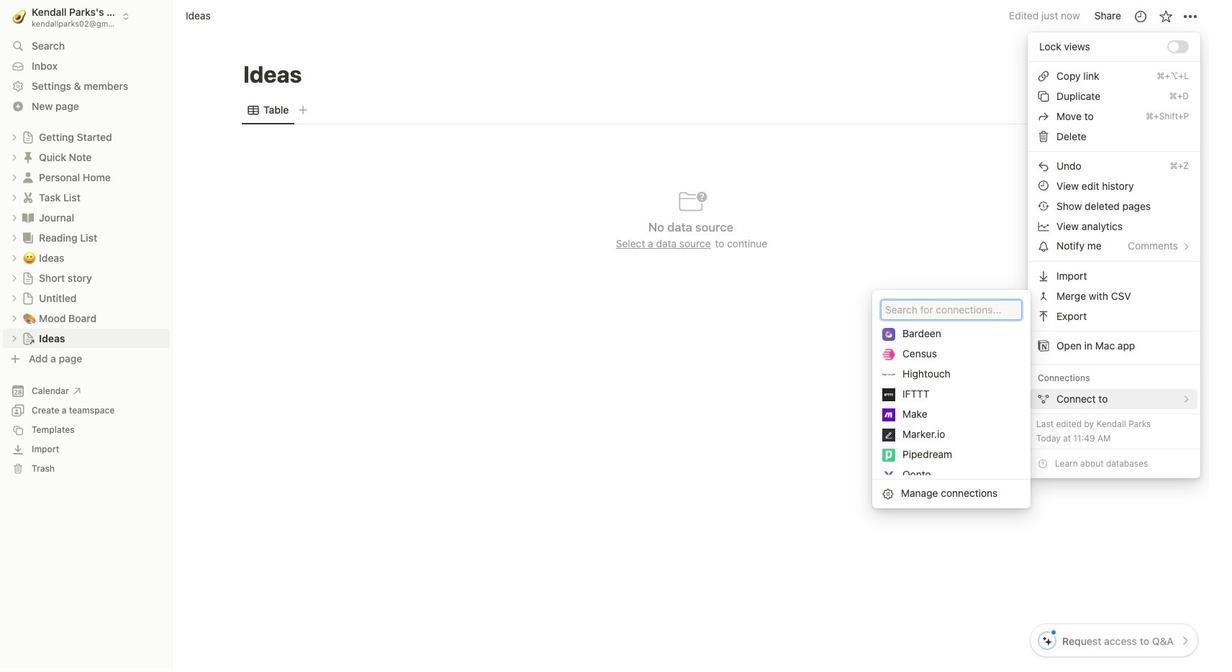 Task type: vqa. For each thing, say whether or not it's contained in the screenshot.
Change page icon associated with 3rd Open icon from the bottom
no



Task type: locate. For each thing, give the bounding box(es) containing it.
tab list
[[242, 96, 1140, 125]]

tab
[[242, 100, 295, 121]]

menu
[[1028, 32, 1201, 414], [873, 296, 1031, 627]]

updates image
[[1134, 9, 1148, 23]]

🥑 image
[[12, 7, 26, 25]]

Search for connections... text field
[[886, 303, 1018, 317]]



Task type: describe. For each thing, give the bounding box(es) containing it.
favorite image
[[1159, 9, 1173, 23]]



